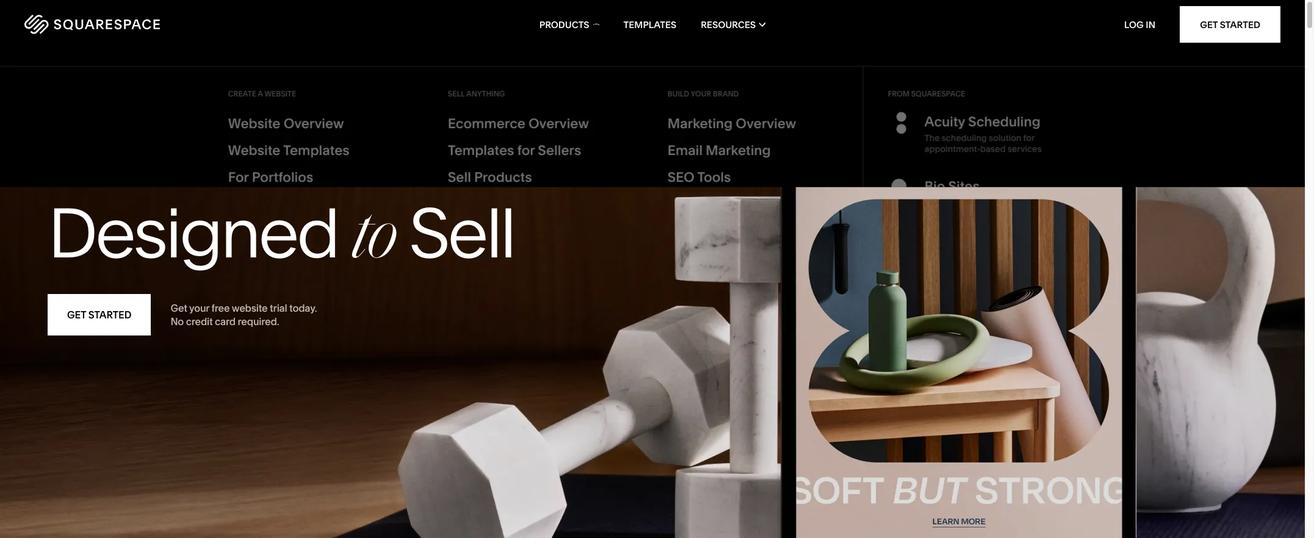 Task type: locate. For each thing, give the bounding box(es) containing it.
squarespace logo image
[[24, 15, 160, 34]]

get started
[[1200, 19, 1260, 30], [67, 309, 131, 321]]

0 horizontal spatial get started
[[67, 309, 131, 321]]

no
[[171, 316, 184, 328]]

0 vertical spatial started
[[1220, 19, 1260, 30]]

get
[[1200, 19, 1218, 30], [171, 302, 187, 314], [67, 309, 86, 321]]

get inside get your free website trial today. no credit card required.
[[171, 302, 187, 314]]

to
[[352, 206, 395, 275]]

required.
[[238, 316, 279, 328]]

log
[[1124, 19, 1144, 30]]

1 vertical spatial started
[[88, 309, 131, 321]]

0 horizontal spatial started
[[88, 309, 131, 321]]

started
[[1220, 19, 1260, 30], [88, 309, 131, 321]]

products
[[539, 19, 589, 30]]

resources button
[[701, 0, 766, 49]]

1 horizontal spatial started
[[1220, 19, 1260, 30]]

resources
[[701, 19, 756, 30]]

1 horizontal spatial get started
[[1200, 19, 1260, 30]]

1 vertical spatial get started
[[67, 309, 131, 321]]

sell
[[409, 191, 514, 275]]

1 horizontal spatial get
[[171, 302, 187, 314]]

1 vertical spatial get started link
[[48, 294, 151, 336]]

today.
[[289, 302, 317, 314]]

website
[[232, 302, 268, 314]]

1 horizontal spatial get started link
[[1180, 6, 1281, 43]]

0 vertical spatial get started
[[1200, 19, 1260, 30]]

get started link
[[1180, 6, 1281, 43], [48, 294, 151, 336]]

0 vertical spatial get started link
[[1180, 6, 1281, 43]]



Task type: vqa. For each thing, say whether or not it's contained in the screenshot.
free
yes



Task type: describe. For each thing, give the bounding box(es) containing it.
free
[[212, 302, 230, 314]]

designed to sell
[[48, 191, 514, 275]]

trial
[[270, 302, 287, 314]]

templates link
[[624, 0, 676, 49]]

your
[[189, 302, 209, 314]]

0 horizontal spatial get
[[67, 309, 86, 321]]

started for get started link to the top
[[1220, 19, 1260, 30]]

in
[[1146, 19, 1156, 30]]

squarespace logo link
[[24, 15, 276, 34]]

credit
[[186, 316, 213, 328]]

templates
[[624, 19, 676, 30]]

designed
[[48, 191, 338, 275]]

0 horizontal spatial get started link
[[48, 294, 151, 336]]

get your free website trial today. no credit card required.
[[171, 302, 317, 328]]

products button
[[539, 0, 599, 49]]

started for leftmost get started link
[[88, 309, 131, 321]]

log             in link
[[1124, 19, 1156, 30]]

log             in
[[1124, 19, 1156, 30]]

2 horizontal spatial get
[[1200, 19, 1218, 30]]

card
[[215, 316, 236, 328]]



